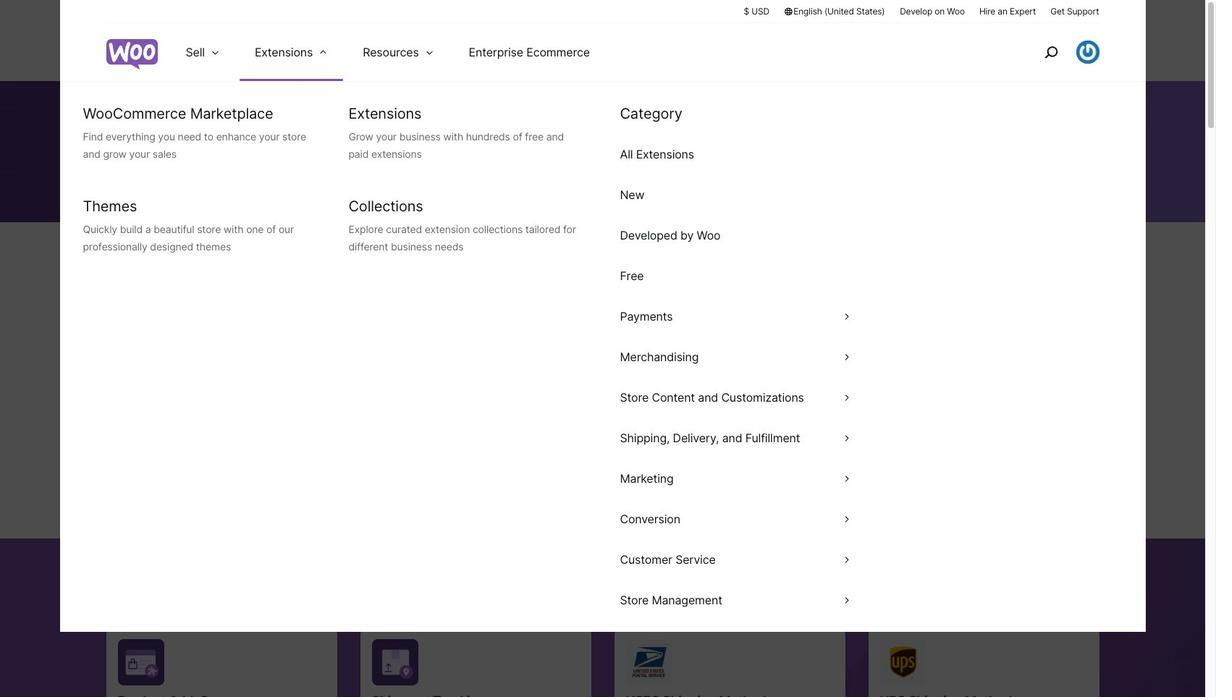 Task type: describe. For each thing, give the bounding box(es) containing it.
service navigation menu element
[[1014, 29, 1100, 76]]

open account menu image
[[1077, 41, 1100, 64]]



Task type: locate. For each thing, give the bounding box(es) containing it.
search image
[[1040, 41, 1063, 64]]



Task type: vqa. For each thing, say whether or not it's contained in the screenshot.
middle usps
no



